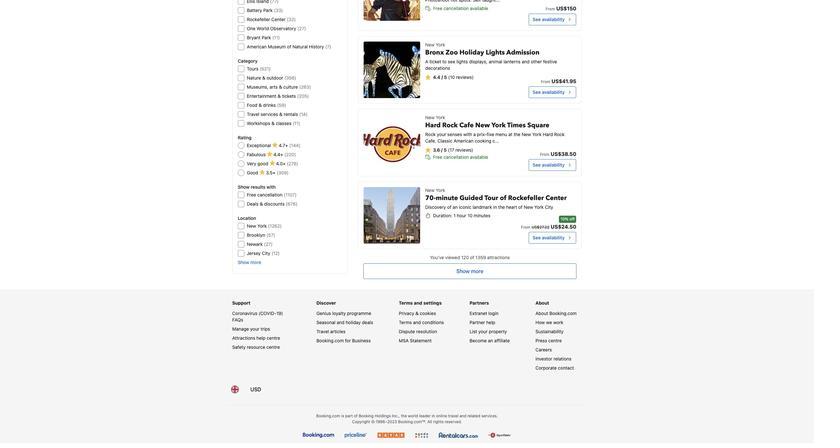 Task type: vqa. For each thing, say whether or not it's contained in the screenshot.


Task type: locate. For each thing, give the bounding box(es) containing it.
jersey
[[247, 251, 261, 256]]

with up free cancellation (1107)
[[267, 184, 276, 190]]

free
[[433, 6, 443, 11], [433, 154, 443, 160], [247, 192, 256, 198]]

1 vertical spatial show
[[238, 260, 249, 265]]

articles
[[330, 329, 346, 335]]

1 see from the top
[[533, 17, 541, 22]]

hard up cafe. on the top right
[[426, 121, 441, 130]]

coronavirus (covid-19) faqs link
[[232, 311, 283, 323]]

centre for safety resource centre
[[267, 345, 280, 350]]

0 horizontal spatial center
[[272, 17, 286, 22]]

from left us$41.95
[[541, 79, 551, 84]]

0 vertical spatial show
[[238, 184, 250, 190]]

outdoor
[[267, 75, 283, 81]]

your up attractions help centre link
[[250, 326, 260, 332]]

3.5+
[[266, 170, 276, 176]]

0 vertical spatial available
[[470, 6, 489, 11]]

drinks
[[263, 102, 276, 108]]

work
[[554, 320, 564, 326]]

show left results
[[238, 184, 250, 190]]

10
[[468, 213, 473, 219]]

0 horizontal spatial an
[[453, 205, 458, 210]]

corporate contact link
[[536, 366, 574, 371]]

0 vertical spatial terms
[[399, 300, 413, 306]]

1 horizontal spatial city
[[545, 205, 554, 210]]

1 horizontal spatial your
[[437, 132, 446, 137]]

your up classic
[[437, 132, 446, 137]]

1 vertical spatial more
[[471, 269, 484, 274]]

1 horizontal spatial (11)
[[293, 121, 300, 126]]

culture
[[284, 84, 298, 90]]

hard down square
[[543, 132, 553, 137]]

terms and settings
[[399, 300, 442, 306]]

and down 'loyalty'
[[337, 320, 345, 326]]

show down 120
[[457, 269, 470, 274]]

1 vertical spatial help
[[257, 336, 266, 341]]

0 horizontal spatial the
[[401, 414, 407, 419]]

reviews)
[[456, 74, 474, 80], [456, 147, 473, 153]]

booking.com for booking.com is part of booking holdings inc., the world leader in online travel and related services. copyright © 1996–2023 booking.com™. all rights reserved.
[[316, 414, 340, 419]]

1 vertical spatial an
[[488, 338, 493, 344]]

1 vertical spatial with
[[267, 184, 276, 190]]

decorations
[[426, 65, 450, 71]]

travel
[[449, 414, 459, 419]]

2 availability from the top
[[542, 89, 565, 95]]

show more inside button
[[457, 269, 484, 274]]

0 vertical spatial in
[[494, 205, 497, 210]]

terms up privacy
[[399, 300, 413, 306]]

dispute resolution
[[399, 329, 437, 335]]

help for partner
[[487, 320, 496, 326]]

attractions help centre link
[[232, 336, 280, 341]]

the left the heart
[[498, 205, 505, 210]]

(covid-
[[259, 311, 277, 316]]

1 vertical spatial 5
[[444, 147, 447, 153]]

booking.com is part of booking holdings inc., the world leader in online travel and related services. copyright © 1996–2023 booking.com™. all rights reserved.
[[316, 414, 498, 425]]

2 vertical spatial the
[[401, 414, 407, 419]]

/ for 4.4
[[442, 74, 443, 80]]

travel down food
[[247, 112, 260, 117]]

2 free cancellation available from the top
[[433, 154, 489, 160]]

travel for travel services & rentals (14)
[[247, 112, 260, 117]]

1 vertical spatial available
[[470, 154, 489, 160]]

rock up from us$38.50
[[555, 132, 565, 137]]

1 horizontal spatial help
[[487, 320, 496, 326]]

services
[[261, 112, 278, 117]]

(11) down one world observatory (27)
[[273, 35, 280, 40]]

/ right 3.6
[[442, 147, 443, 153]]

0 vertical spatial /
[[442, 74, 443, 80]]

rentalcars image
[[439, 433, 478, 438], [439, 433, 478, 438]]

1 vertical spatial show more
[[457, 269, 484, 274]]

about booking.com
[[536, 311, 577, 316]]

0 vertical spatial help
[[487, 320, 496, 326]]

american down bryant
[[247, 44, 267, 49]]

1 vertical spatial free cancellation available
[[433, 154, 489, 160]]

availability down from us$38.50
[[542, 162, 565, 168]]

city inside new york 70-minute guided tour of rockefeller center discovery of an iconic landmark in the heart of new york city
[[545, 205, 554, 210]]

1 horizontal spatial the
[[498, 205, 505, 210]]

& right "deals"
[[260, 201, 263, 207]]

york up the brooklyn (57)
[[258, 223, 267, 229]]

manage your trips
[[232, 326, 270, 332]]

booking.com down travel articles
[[317, 338, 344, 344]]

travel articles
[[317, 329, 346, 335]]

availability for bronx zoo holiday lights admission
[[542, 89, 565, 95]]

1 horizontal spatial center
[[546, 194, 567, 203]]

center down (33)
[[272, 17, 286, 22]]

and inside booking.com is part of booking holdings inc., the world leader in online travel and related services. copyright © 1996–2023 booking.com™. all rights reserved.
[[460, 414, 467, 419]]

0 horizontal spatial travel
[[247, 112, 260, 117]]

0 horizontal spatial (27)
[[264, 242, 273, 247]]

4 see availability from the top
[[533, 235, 565, 241]]

genius loyalty programme
[[317, 311, 371, 316]]

1 vertical spatial rockefeller
[[508, 194, 544, 203]]

from inside from us$41.95
[[541, 79, 551, 84]]

availability down us$24.50
[[542, 235, 565, 241]]

0 horizontal spatial hard
[[426, 121, 441, 130]]

4 availability from the top
[[542, 235, 565, 241]]

to
[[443, 59, 447, 64]]

& for workshops
[[272, 121, 275, 126]]

an up '1'
[[453, 205, 458, 210]]

0 horizontal spatial your
[[250, 326, 260, 332]]

1 horizontal spatial show more
[[457, 269, 484, 274]]

see availability down us$27.22
[[533, 235, 565, 241]]

0 vertical spatial (27)
[[298, 26, 306, 31]]

0 vertical spatial 5
[[444, 74, 447, 80]]

coronavirus
[[232, 311, 258, 316]]

show more for the leftmost show more button
[[238, 260, 261, 265]]

1 horizontal spatial (27)
[[298, 26, 306, 31]]

landmark
[[473, 205, 492, 210]]

help
[[487, 320, 496, 326], [257, 336, 266, 341]]

from left us$27.22
[[521, 225, 531, 230]]

& for privacy
[[416, 311, 419, 316]]

from left us$38.50
[[540, 152, 550, 157]]

press centre
[[536, 338, 562, 344]]

and right the travel at the right of page
[[460, 414, 467, 419]]

classes
[[276, 121, 292, 126]]

the inside new york 70-minute guided tour of rockefeller center discovery of an iconic landmark in the heart of new york city
[[498, 205, 505, 210]]

see availability down from us$150
[[533, 17, 565, 22]]

1 vertical spatial park
[[262, 35, 271, 40]]

1 horizontal spatial american
[[454, 138, 474, 144]]

tours
[[247, 66, 259, 72]]

show more button down the you've viewed 120 of 1359 attractions at the bottom right of page
[[363, 264, 577, 279]]

brooklyn (57)
[[247, 233, 275, 238]]

deals & discounts (676)
[[247, 201, 298, 207]]

in down tour on the right
[[494, 205, 497, 210]]

priceline.com image
[[345, 433, 367, 438], [345, 433, 367, 438]]

attractions
[[488, 255, 510, 260]]

0 vertical spatial rockefeller
[[247, 17, 270, 22]]

new up bronx
[[426, 42, 435, 47]]

see availability down from us$41.95
[[533, 89, 565, 95]]

attractions help centre
[[232, 336, 280, 341]]

seasonal
[[317, 320, 336, 326]]

privacy
[[399, 311, 414, 316]]

1 terms from the top
[[399, 300, 413, 306]]

5 left (10
[[444, 74, 447, 80]]

related
[[468, 414, 481, 419]]

and down privacy & cookies link
[[413, 320, 421, 326]]

2 horizontal spatial the
[[514, 132, 521, 137]]

1 vertical spatial hard
[[543, 132, 553, 137]]

1 vertical spatial the
[[498, 205, 505, 210]]

show more down jersey
[[238, 260, 261, 265]]

0 vertical spatial travel
[[247, 112, 260, 117]]

0 vertical spatial american
[[247, 44, 267, 49]]

reviews) right the (17
[[456, 147, 473, 153]]

support
[[232, 300, 251, 306]]

1 vertical spatial in
[[432, 414, 435, 419]]

american down senses
[[454, 138, 474, 144]]

with inside the new york hard rock cafe new york times square rock your senses with a prix-fixe menu at the new york hard rock cafe. classic american cooking c...
[[464, 132, 472, 137]]

0 vertical spatial more
[[251, 260, 261, 265]]

tours (521)
[[247, 66, 271, 72]]

0 vertical spatial city
[[545, 205, 554, 210]]

agoda image
[[415, 433, 429, 438]]

fixe
[[487, 132, 495, 137]]

your for list your property
[[479, 329, 488, 335]]

reviews) right (10
[[456, 74, 474, 80]]

availability for 70-minute guided tour of rockefeller center
[[542, 235, 565, 241]]

0 horizontal spatial with
[[267, 184, 276, 190]]

new york hard rock cafe new york times square rock your senses with a prix-fixe menu at the new york hard rock cafe. classic american cooking c...
[[426, 115, 565, 144]]

4.0+
[[276, 161, 286, 167]]

booking.com image
[[303, 433, 334, 438], [303, 433, 334, 438]]

(32)
[[287, 17, 296, 22]]

& for food
[[259, 102, 262, 108]]

0 vertical spatial cancellation
[[444, 6, 469, 11]]

opentable image
[[489, 433, 511, 438], [489, 433, 511, 438]]

terms for terms and conditions
[[399, 320, 412, 326]]

show more button
[[238, 260, 261, 266], [363, 264, 577, 279]]

of right the heart
[[519, 205, 523, 210]]

0 horizontal spatial show more
[[238, 260, 261, 265]]

terms down privacy
[[399, 320, 412, 326]]

see availability down from us$38.50
[[533, 162, 565, 168]]

& for deals
[[260, 201, 263, 207]]

good
[[247, 170, 258, 176]]

1 about from the top
[[536, 300, 549, 306]]

booking.com inside booking.com is part of booking holdings inc., the world leader in online travel and related services. copyright © 1996–2023 booking.com™. all rights reserved.
[[316, 414, 340, 419]]

kayak image
[[378, 433, 405, 438], [378, 433, 405, 438]]

help up list your property link
[[487, 320, 496, 326]]

0 horizontal spatial rockefeller
[[247, 17, 270, 22]]

york up minute
[[436, 188, 445, 193]]

0 vertical spatial about
[[536, 300, 549, 306]]

from inside from us$150
[[546, 6, 555, 11]]

(263)
[[299, 84, 311, 90]]

become an affiliate link
[[470, 338, 510, 344]]

msa statement link
[[399, 338, 432, 344]]

booking.com left is
[[316, 414, 340, 419]]

& down "museums, arts & culture (263)"
[[278, 93, 281, 99]]

rock up cafe. on the top right
[[426, 132, 436, 137]]

sustainability link
[[536, 329, 564, 335]]

of down minute
[[448, 205, 452, 210]]

new york 70-minute guided tour of rockefeller center discovery of an iconic landmark in the heart of new york city
[[426, 188, 567, 210]]

hard rock cafe new york times square image
[[364, 114, 420, 171]]

(11) down rentals on the top left of the page
[[293, 121, 300, 126]]

rock up senses
[[443, 121, 458, 130]]

& right food
[[259, 102, 262, 108]]

availability down from us$41.95
[[542, 89, 565, 95]]

1 vertical spatial reviews)
[[456, 147, 473, 153]]

your down the partner help link
[[479, 329, 488, 335]]

how
[[536, 320, 545, 326]]

in inside new york 70-minute guided tour of rockefeller center discovery of an iconic landmark in the heart of new york city
[[494, 205, 497, 210]]

(205)
[[297, 93, 309, 99]]

minute
[[436, 194, 458, 203]]

bryant
[[247, 35, 261, 40]]

4 see from the top
[[533, 235, 541, 241]]

0 vertical spatial show more
[[238, 260, 261, 265]]

about up about booking.com
[[536, 300, 549, 306]]

rights
[[433, 420, 444, 425]]

with left a in the right top of the page
[[464, 132, 472, 137]]

rockefeller down battery
[[247, 17, 270, 22]]

availability down from us$150
[[542, 17, 565, 22]]

c...
[[493, 138, 499, 144]]

york up bronx
[[436, 42, 445, 47]]

guided
[[460, 194, 483, 203]]

1 horizontal spatial rockefeller
[[508, 194, 544, 203]]

1 vertical spatial center
[[546, 194, 567, 203]]

travel articles link
[[317, 329, 346, 335]]

(356)
[[285, 75, 296, 81]]

2 horizontal spatial your
[[479, 329, 488, 335]]

contact
[[558, 366, 574, 371]]

fabulous
[[247, 152, 266, 157]]

show down jersey
[[238, 260, 249, 265]]

new up cafe. on the top right
[[426, 115, 435, 120]]

1 vertical spatial free
[[433, 154, 443, 160]]

1 vertical spatial booking.com
[[317, 338, 344, 344]]

3 availability from the top
[[542, 162, 565, 168]]

city up 10% off from us$27.22 us$24.50
[[545, 205, 554, 210]]

availability
[[542, 17, 565, 22], [542, 89, 565, 95], [542, 162, 565, 168], [542, 235, 565, 241]]

booking.com up work
[[550, 311, 577, 316]]

0 vertical spatial center
[[272, 17, 286, 22]]

about up "how"
[[536, 311, 549, 316]]

1 horizontal spatial show more button
[[363, 264, 577, 279]]

careers link
[[536, 347, 552, 353]]

1 horizontal spatial in
[[494, 205, 497, 210]]

0 horizontal spatial in
[[432, 414, 435, 419]]

(676)
[[286, 201, 298, 207]]

your
[[437, 132, 446, 137], [250, 326, 260, 332], [479, 329, 488, 335]]

0 vertical spatial the
[[514, 132, 521, 137]]

1 horizontal spatial rock
[[443, 121, 458, 130]]

& down (521)
[[262, 75, 266, 81]]

an down list your property link
[[488, 338, 493, 344]]

0 horizontal spatial help
[[257, 336, 266, 341]]

show more button down jersey
[[238, 260, 261, 266]]

terms and conditions link
[[399, 320, 444, 326]]

reserved.
[[445, 420, 462, 425]]

2 vertical spatial free
[[247, 192, 256, 198]]

and up privacy & cookies link
[[414, 300, 423, 306]]

new up prix- in the top of the page
[[476, 121, 490, 130]]

nature & outdoor (356)
[[247, 75, 296, 81]]

0 vertical spatial park
[[263, 7, 273, 13]]

1 free cancellation available from the top
[[433, 6, 489, 11]]

2 vertical spatial booking.com
[[316, 414, 340, 419]]

0 vertical spatial an
[[453, 205, 458, 210]]

city left (12)
[[262, 251, 270, 256]]

of right part
[[354, 414, 358, 419]]

nyc christmas holiday photographer rockefeller hudson yards image
[[364, 0, 420, 21]]

(27) down (57)
[[264, 242, 273, 247]]

the
[[514, 132, 521, 137], [498, 205, 505, 210], [401, 414, 407, 419]]

battery
[[247, 7, 262, 13]]

the right the at
[[514, 132, 521, 137]]

0 vertical spatial with
[[464, 132, 472, 137]]

terms and conditions
[[399, 320, 444, 326]]

1 vertical spatial /
[[442, 147, 443, 153]]

10% off from us$27.22 us$24.50
[[521, 217, 577, 230]]

& up terms and conditions link
[[416, 311, 419, 316]]

2 see from the top
[[533, 89, 541, 95]]

help down trips at bottom left
[[257, 336, 266, 341]]

in up all
[[432, 414, 435, 419]]

1 vertical spatial american
[[454, 138, 474, 144]]

1 vertical spatial about
[[536, 311, 549, 316]]

park up the rockefeller center (32)
[[263, 7, 273, 13]]

3 see availability from the top
[[533, 162, 565, 168]]

0 vertical spatial (11)
[[273, 35, 280, 40]]

/ right 4.4
[[442, 74, 443, 80]]

2 about from the top
[[536, 311, 549, 316]]

show more down the you've viewed 120 of 1359 attractions at the bottom right of page
[[457, 269, 484, 274]]

1 horizontal spatial with
[[464, 132, 472, 137]]

2 vertical spatial cancellation
[[257, 192, 283, 198]]

booking.com for business
[[317, 338, 371, 344]]

park down world
[[262, 35, 271, 40]]

york down square
[[533, 132, 542, 137]]

city
[[545, 205, 554, 210], [262, 251, 270, 256]]

1 horizontal spatial travel
[[317, 329, 329, 335]]

(27) up the natural
[[298, 26, 306, 31]]

3 see from the top
[[533, 162, 541, 168]]

prix-
[[477, 132, 487, 137]]

& down services
[[272, 121, 275, 126]]

2 see availability from the top
[[533, 89, 565, 95]]

bronx
[[426, 48, 444, 57]]

the right inc.,
[[401, 414, 407, 419]]

new york bronx zoo holiday lights admission a ticket to see lights displays, animal lanterns and other festive decorations
[[426, 42, 557, 71]]

1 vertical spatial terms
[[399, 320, 412, 326]]

battery park (33)
[[247, 7, 283, 13]]

resolution
[[417, 329, 437, 335]]

more down jersey
[[251, 260, 261, 265]]

1 vertical spatial travel
[[317, 329, 329, 335]]

(309)
[[277, 170, 289, 176]]

the inside the new york hard rock cafe new york times square rock your senses with a prix-fixe menu at the new york hard rock cafe. classic american cooking c...
[[514, 132, 521, 137]]

5 for 3.6 / 5
[[444, 147, 447, 153]]

privacy & cookies link
[[399, 311, 436, 316]]

center up 10%
[[546, 194, 567, 203]]

newark
[[247, 242, 263, 247]]

from inside from us$38.50
[[540, 152, 550, 157]]

discovery
[[426, 205, 446, 210]]

0 horizontal spatial city
[[262, 251, 270, 256]]

0 vertical spatial reviews)
[[456, 74, 474, 80]]

centre right resource
[[267, 345, 280, 350]]

from inside 10% off from us$27.22 us$24.50
[[521, 225, 531, 230]]

conditions
[[422, 320, 444, 326]]

holdings
[[375, 414, 391, 419]]

inc.,
[[392, 414, 400, 419]]

see
[[448, 59, 456, 64]]

very
[[247, 161, 256, 167]]

0 vertical spatial free cancellation available
[[433, 6, 489, 11]]

new up 70-
[[426, 188, 435, 193]]

relations
[[554, 356, 572, 362]]

2 terms from the top
[[399, 320, 412, 326]]

from left us$150
[[546, 6, 555, 11]]

rockefeller up the heart
[[508, 194, 544, 203]]



Task type: describe. For each thing, give the bounding box(es) containing it.
an inside new york 70-minute guided tour of rockefeller center discovery of an iconic landmark in the heart of new york city
[[453, 205, 458, 210]]

programme
[[347, 311, 371, 316]]

see for 70-minute guided tour of rockefeller center
[[533, 235, 541, 241]]

(12)
[[272, 251, 280, 256]]

admission
[[507, 48, 540, 57]]

cooking
[[475, 138, 492, 144]]

york up 10% off from us$27.22 us$24.50
[[535, 205, 544, 210]]

cafe.
[[426, 138, 437, 144]]

senses
[[448, 132, 462, 137]]

museums,
[[247, 84, 269, 90]]

and for seasonal and holiday deals
[[337, 320, 345, 326]]

0 horizontal spatial (11)
[[273, 35, 280, 40]]

booking.com for booking.com for business
[[317, 338, 344, 344]]

(14)
[[299, 112, 308, 117]]

of inside booking.com is part of booking holdings inc., the world leader in online travel and related services. copyright © 1996–2023 booking.com™. all rights reserved.
[[354, 414, 358, 419]]

0 vertical spatial booking.com
[[550, 311, 577, 316]]

dispute resolution link
[[399, 329, 437, 335]]

1 available from the top
[[470, 6, 489, 11]]

rockefeller inside new york 70-minute guided tour of rockefeller center discovery of an iconic landmark in the heart of new york city
[[508, 194, 544, 203]]

1 horizontal spatial an
[[488, 338, 493, 344]]

0 horizontal spatial more
[[251, 260, 261, 265]]

cookies
[[420, 311, 436, 316]]

from us$41.95
[[541, 78, 577, 84]]

centre for attractions help centre
[[267, 336, 280, 341]]

is
[[341, 414, 344, 419]]

square
[[528, 121, 550, 130]]

(521)
[[260, 66, 271, 72]]

& for entertainment
[[278, 93, 281, 99]]

safety resource centre link
[[232, 345, 280, 350]]

one world observatory (27)
[[247, 26, 306, 31]]

workshops & classes (11)
[[247, 121, 300, 126]]

seasonal and holiday deals
[[317, 320, 373, 326]]

category
[[238, 58, 258, 64]]

agoda image
[[415, 433, 429, 438]]

reviews) for 4.4 / 5 (10 reviews)
[[456, 74, 474, 80]]

and for terms and conditions
[[413, 320, 421, 326]]

american inside the new york hard rock cafe new york times square rock your senses with a prix-fixe menu at the new york hard rock cafe. classic american cooking c...
[[454, 138, 474, 144]]

2 horizontal spatial rock
[[555, 132, 565, 137]]

3.5+ (309)
[[266, 170, 289, 176]]

us$41.95
[[552, 78, 577, 84]]

of right 120
[[470, 255, 475, 260]]

us$150
[[557, 6, 577, 11]]

1 vertical spatial cancellation
[[444, 154, 469, 160]]

genius loyalty programme link
[[317, 311, 371, 316]]

see availability for 70-minute guided tour of rockefeller center
[[533, 235, 565, 241]]

how we work link
[[536, 320, 564, 326]]

4.4
[[433, 74, 441, 80]]

0 vertical spatial free
[[433, 6, 443, 11]]

list
[[470, 329, 478, 335]]

park for bryant park
[[262, 35, 271, 40]]

see for bronx zoo holiday lights admission
[[533, 89, 541, 95]]

new down the times
[[522, 132, 531, 137]]

travel services & rentals (14)
[[247, 112, 308, 117]]

duration:
[[433, 213, 453, 219]]

1 horizontal spatial hard
[[543, 132, 553, 137]]

usd button
[[247, 382, 265, 398]]

show more for show more button to the right
[[457, 269, 484, 274]]

workshops
[[247, 121, 270, 126]]

business
[[352, 338, 371, 344]]

animal
[[489, 59, 503, 64]]

(1262)
[[268, 223, 282, 229]]

statement
[[410, 338, 432, 344]]

1 see availability from the top
[[533, 17, 565, 22]]

investor relations link
[[536, 356, 572, 362]]

safety resource centre
[[232, 345, 280, 350]]

2 vertical spatial show
[[457, 269, 470, 274]]

world
[[257, 26, 269, 31]]

travel for travel articles
[[317, 329, 329, 335]]

from for us$41.95
[[541, 79, 551, 84]]

minutes
[[474, 213, 491, 219]]

hour
[[457, 213, 467, 219]]

& for nature
[[262, 75, 266, 81]]

york up 'menu'
[[492, 121, 506, 130]]

2 available from the top
[[470, 154, 489, 160]]

at
[[509, 132, 513, 137]]

in inside booking.com is part of booking holdings inc., the world leader in online travel and related services. copyright © 1996–2023 booking.com™. all rights reserved.
[[432, 414, 435, 419]]

deals
[[247, 201, 259, 207]]

york inside new york bronx zoo holiday lights admission a ticket to see lights displays, animal lanterns and other festive decorations
[[436, 42, 445, 47]]

10%
[[561, 217, 569, 222]]

duration: 1 hour 10 minutes
[[433, 213, 491, 219]]

new down location
[[247, 223, 256, 229]]

lights
[[457, 59, 468, 64]]

partner
[[470, 320, 485, 326]]

4.4+ (220)
[[274, 152, 296, 157]]

rockefeller center (32)
[[247, 17, 296, 22]]

food & drinks (59)
[[247, 102, 286, 108]]

& down the (59)
[[279, 112, 283, 117]]

newark (27)
[[247, 242, 273, 247]]

museums, arts & culture (263)
[[247, 84, 311, 90]]

& right arts
[[279, 84, 282, 90]]

center inside new york 70-minute guided tour of rockefeller center discovery of an iconic landmark in the heart of new york city
[[546, 194, 567, 203]]

5 for 4.4 / 5
[[444, 74, 447, 80]]

4.4 / 5 (10 reviews)
[[433, 74, 474, 80]]

new right the heart
[[524, 205, 534, 210]]

your for manage your trips
[[250, 326, 260, 332]]

deals
[[362, 320, 373, 326]]

4.4+
[[274, 152, 283, 157]]

from for us$38.50
[[540, 152, 550, 157]]

your inside the new york hard rock cafe new york times square rock your senses with a prix-fixe menu at the new york hard rock cafe. classic american cooking c...
[[437, 132, 446, 137]]

0 horizontal spatial american
[[247, 44, 267, 49]]

see for hard rock cafe new york times square
[[533, 162, 541, 168]]

investor relations
[[536, 356, 572, 362]]

and for terms and settings
[[414, 300, 423, 306]]

(17
[[448, 147, 455, 153]]

property
[[489, 329, 507, 335]]

1 vertical spatial city
[[262, 251, 270, 256]]

0 horizontal spatial show more button
[[238, 260, 261, 266]]

1 availability from the top
[[542, 17, 565, 22]]

corporate contact
[[536, 366, 574, 371]]

copyright
[[352, 420, 370, 425]]

terms for terms and settings
[[399, 300, 413, 306]]

120
[[462, 255, 469, 260]]

from for us$150
[[546, 6, 555, 11]]

1 vertical spatial (27)
[[264, 242, 273, 247]]

genius
[[317, 311, 331, 316]]

reviews) for 3.6 / 5 (17 reviews)
[[456, 147, 473, 153]]

see availability for hard rock cafe new york times square
[[533, 162, 565, 168]]

of right tour on the right
[[500, 194, 507, 203]]

msa statement
[[399, 338, 432, 344]]

(59)
[[277, 102, 286, 108]]

70-minute guided tour of rockefeller center image
[[364, 187, 420, 244]]

exceptional
[[247, 143, 271, 148]]

new inside new york bronx zoo holiday lights admission a ticket to see lights displays, animal lanterns and other festive decorations
[[426, 42, 435, 47]]

leader
[[419, 414, 431, 419]]

the inside booking.com is part of booking holdings inc., the world leader in online travel and related services. copyright © 1996–2023 booking.com™. all rights reserved.
[[401, 414, 407, 419]]

(33)
[[274, 7, 283, 13]]

displays,
[[469, 59, 488, 64]]

1
[[454, 213, 456, 219]]

centre down sustainability on the right
[[549, 338, 562, 344]]

help for attractions
[[257, 336, 266, 341]]

of left the natural
[[287, 44, 291, 49]]

70-
[[426, 194, 436, 203]]

0 horizontal spatial rock
[[426, 132, 436, 137]]

about for about
[[536, 300, 549, 306]]

all
[[428, 420, 432, 425]]

availability for hard rock cafe new york times square
[[542, 162, 565, 168]]

1 horizontal spatial more
[[471, 269, 484, 274]]

about for about booking.com
[[536, 311, 549, 316]]

tickets
[[282, 93, 296, 99]]

jersey city (12)
[[247, 251, 280, 256]]

0 vertical spatial hard
[[426, 121, 441, 130]]

partner help
[[470, 320, 496, 326]]

bronx zoo holiday lights admission image
[[364, 42, 420, 98]]

viewed
[[446, 255, 460, 260]]

york up classic
[[436, 115, 445, 120]]

free cancellation (1107)
[[247, 192, 297, 198]]

extranet
[[470, 311, 487, 316]]

1 vertical spatial (11)
[[293, 121, 300, 126]]

new york (1262)
[[247, 223, 282, 229]]

entertainment & tickets (205)
[[247, 93, 309, 99]]

manage your trips link
[[232, 326, 270, 332]]

park for battery park
[[263, 7, 273, 13]]

/ for 3.6
[[442, 147, 443, 153]]

museum
[[268, 44, 286, 49]]

us$27.22
[[532, 225, 550, 230]]

extranet login link
[[470, 311, 499, 316]]

see availability for bronx zoo holiday lights admission
[[533, 89, 565, 95]]

msa
[[399, 338, 409, 344]]

and inside new york bronx zoo holiday lights admission a ticket to see lights displays, animal lanterns and other festive decorations
[[522, 59, 530, 64]]

off
[[570, 217, 575, 222]]

about booking.com link
[[536, 311, 577, 316]]

we
[[546, 320, 552, 326]]



